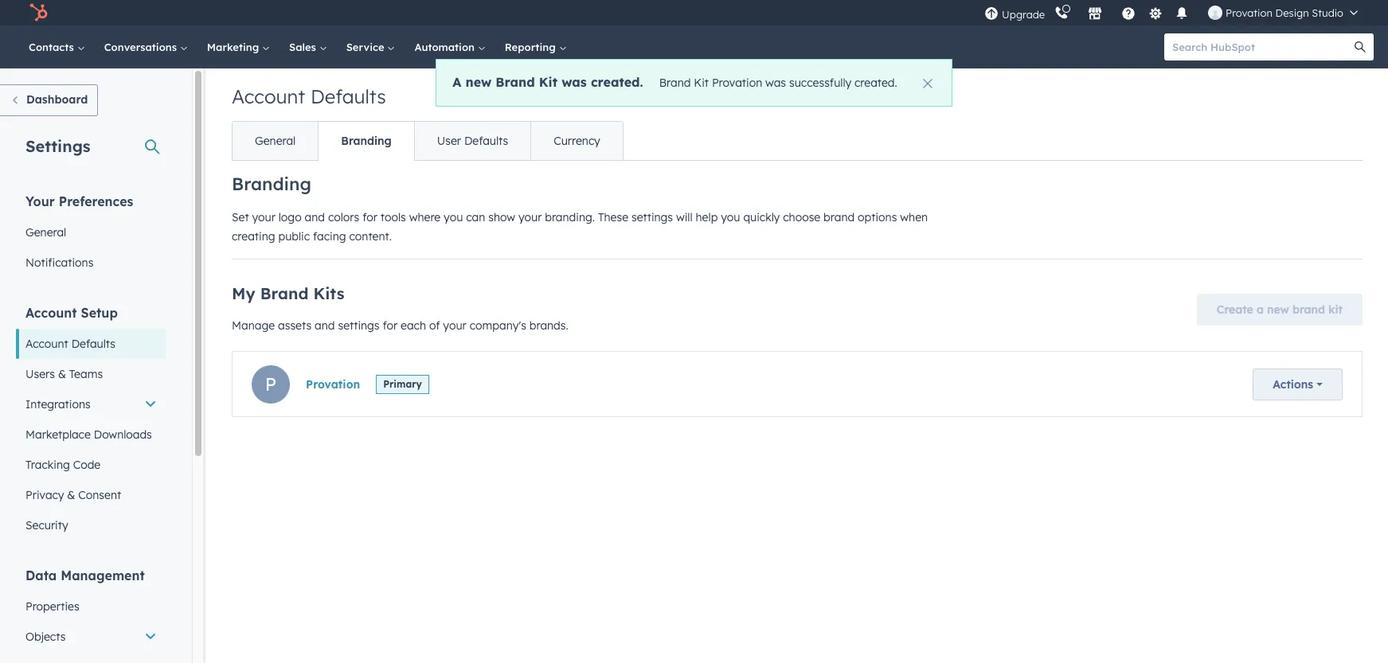 Task type: vqa. For each thing, say whether or not it's contained in the screenshot.
"Account Defaults"
yes



Task type: describe. For each thing, give the bounding box(es) containing it.
sales
[[289, 41, 319, 53]]

successfully
[[790, 76, 852, 90]]

teams
[[69, 367, 103, 382]]

contacts
[[29, 41, 77, 53]]

conversations link
[[95, 26, 197, 69]]

general link for your
[[16, 218, 167, 248]]

marketplace downloads link
[[16, 420, 167, 450]]

a
[[1257, 302, 1265, 317]]

2 horizontal spatial brand
[[660, 76, 691, 90]]

design
[[1276, 6, 1310, 19]]

2 vertical spatial account
[[26, 337, 68, 351]]

your preferences element
[[16, 193, 167, 278]]

can
[[466, 210, 486, 225]]

your preferences
[[26, 194, 133, 210]]

a
[[453, 74, 462, 90]]

and inside set your logo and colors for tools where you can show your branding. these settings will help you quickly choose brand options when creating public facing content.
[[305, 210, 325, 225]]

defaults for user defaults link
[[465, 134, 509, 148]]

new inside a new brand kit was created. alert
[[466, 74, 492, 90]]

sales link
[[280, 26, 337, 69]]

users
[[26, 367, 55, 382]]

will
[[676, 210, 693, 225]]

help
[[696, 210, 718, 225]]

2 you from the left
[[721, 210, 741, 225]]

provation design studio button
[[1199, 0, 1368, 26]]

close image
[[923, 79, 933, 88]]

tracking code link
[[16, 450, 167, 481]]

notifications link
[[16, 248, 167, 278]]

code
[[73, 458, 101, 473]]

set
[[232, 210, 249, 225]]

reporting
[[505, 41, 559, 53]]

creating
[[232, 230, 275, 244]]

tracking
[[26, 458, 70, 473]]

a new brand kit was created. alert
[[436, 59, 953, 107]]

service
[[346, 41, 388, 53]]

1 horizontal spatial your
[[443, 319, 467, 333]]

objects button
[[16, 622, 167, 653]]

marketplace downloads
[[26, 428, 152, 442]]

provation inside a new brand kit was created. alert
[[712, 76, 763, 90]]

my brand kits
[[232, 284, 345, 304]]

these
[[598, 210, 629, 225]]

security link
[[16, 511, 167, 541]]

kit
[[1329, 302, 1344, 317]]

marketplaces image
[[1089, 7, 1103, 22]]

hubspot image
[[29, 3, 48, 22]]

privacy
[[26, 488, 64, 503]]

1 vertical spatial and
[[315, 319, 335, 333]]

for inside set your logo and colors for tools where you can show your branding. these settings will help you quickly choose brand options when creating public facing content.
[[363, 210, 378, 225]]

calling icon image
[[1055, 6, 1069, 21]]

account defaults link
[[16, 329, 167, 359]]

kits
[[314, 284, 345, 304]]

actions
[[1274, 378, 1314, 392]]

setup
[[81, 305, 118, 321]]

upgrade image
[[985, 7, 999, 21]]

properties link
[[16, 592, 167, 622]]

a new brand kit was created.
[[453, 74, 644, 90]]

consent
[[78, 488, 121, 503]]

new inside create a new brand kit button
[[1268, 302, 1290, 317]]

user defaults link
[[414, 122, 531, 160]]

brands.
[[530, 319, 569, 333]]

users & teams
[[26, 367, 103, 382]]

general link for account
[[233, 122, 318, 160]]

colors
[[328, 210, 360, 225]]

help button
[[1116, 0, 1143, 26]]

downloads
[[94, 428, 152, 442]]

& for users
[[58, 367, 66, 382]]

settings
[[26, 136, 90, 156]]

logo
[[279, 210, 302, 225]]

data management element
[[16, 567, 167, 664]]

data
[[26, 568, 57, 584]]

your
[[26, 194, 55, 210]]

security
[[26, 519, 68, 533]]

created. for brand kit provation was successfully created.
[[855, 76, 898, 90]]

integrations button
[[16, 390, 167, 420]]

users & teams link
[[16, 359, 167, 390]]

help image
[[1122, 7, 1136, 22]]

data management
[[26, 568, 145, 584]]

management
[[61, 568, 145, 584]]

show
[[489, 210, 516, 225]]

contacts link
[[19, 26, 95, 69]]

notifications button
[[1169, 0, 1196, 26]]

provation for provation
[[306, 378, 360, 392]]

manage assets and settings for each of your company's brands.
[[232, 319, 569, 333]]

account setup element
[[16, 304, 167, 541]]

studio
[[1313, 6, 1344, 19]]

service link
[[337, 26, 405, 69]]

set your logo and colors for tools where you can show your branding. these settings will help you quickly choose brand options when creating public facing content.
[[232, 210, 928, 244]]

0 horizontal spatial brand
[[260, 284, 309, 304]]

content.
[[349, 230, 392, 244]]

1 horizontal spatial defaults
[[311, 84, 386, 108]]

company's
[[470, 319, 527, 333]]

quickly
[[744, 210, 780, 225]]

1 vertical spatial settings
[[338, 319, 380, 333]]

dashboard
[[26, 92, 88, 107]]

conversations
[[104, 41, 180, 53]]

privacy & consent
[[26, 488, 121, 503]]

settings inside set your logo and colors for tools where you can show your branding. these settings will help you quickly choose brand options when creating public facing content.
[[632, 210, 673, 225]]



Task type: locate. For each thing, give the bounding box(es) containing it.
1 horizontal spatial created.
[[855, 76, 898, 90]]

brand
[[496, 74, 535, 90], [660, 76, 691, 90], [260, 284, 309, 304]]

0 horizontal spatial kit
[[539, 74, 558, 90]]

0 horizontal spatial defaults
[[71, 337, 116, 351]]

navigation
[[232, 121, 624, 161]]

and
[[305, 210, 325, 225], [315, 319, 335, 333]]

2 vertical spatial provation
[[306, 378, 360, 392]]

you
[[444, 210, 463, 225], [721, 210, 741, 225]]

account left setup at left
[[26, 305, 77, 321]]

of
[[429, 319, 440, 333]]

1 horizontal spatial general link
[[233, 122, 318, 160]]

&
[[58, 367, 66, 382], [67, 488, 75, 503]]

1 horizontal spatial &
[[67, 488, 75, 503]]

create
[[1218, 302, 1254, 317]]

automation
[[415, 41, 478, 53]]

branding link
[[318, 122, 414, 160]]

reporting link
[[495, 26, 577, 69]]

notifications image
[[1175, 7, 1190, 22]]

actions button
[[1254, 369, 1344, 401]]

1 horizontal spatial brand
[[1293, 302, 1326, 317]]

account defaults inside account setup element
[[26, 337, 116, 351]]

assets
[[278, 319, 312, 333]]

1 horizontal spatial account defaults
[[232, 84, 386, 108]]

defaults
[[311, 84, 386, 108], [465, 134, 509, 148], [71, 337, 116, 351]]

1 vertical spatial general link
[[16, 218, 167, 248]]

general for account
[[255, 134, 296, 148]]

tools
[[381, 210, 406, 225]]

currency link
[[531, 122, 623, 160]]

for left the each
[[383, 319, 398, 333]]

1 vertical spatial account
[[26, 305, 77, 321]]

0 horizontal spatial you
[[444, 210, 463, 225]]

0 vertical spatial settings
[[632, 210, 673, 225]]

notifications
[[26, 256, 94, 270]]

for
[[363, 210, 378, 225], [383, 319, 398, 333]]

automation link
[[405, 26, 495, 69]]

0 horizontal spatial for
[[363, 210, 378, 225]]

menu
[[983, 0, 1370, 26]]

0 vertical spatial general link
[[233, 122, 318, 160]]

general link
[[233, 122, 318, 160], [16, 218, 167, 248]]

account
[[232, 84, 305, 108], [26, 305, 77, 321], [26, 337, 68, 351]]

created. left close icon
[[855, 76, 898, 90]]

provation design studio
[[1226, 6, 1344, 19]]

settings left will
[[632, 210, 673, 225]]

user
[[437, 134, 461, 148]]

settings down kits
[[338, 319, 380, 333]]

1 vertical spatial brand
[[1293, 302, 1326, 317]]

0 horizontal spatial general link
[[16, 218, 167, 248]]

1 horizontal spatial branding
[[341, 134, 392, 148]]

was down reporting link
[[562, 74, 587, 90]]

brand kit provation was successfully created.
[[660, 76, 898, 90]]

public
[[278, 230, 310, 244]]

account for users & teams
[[26, 305, 77, 321]]

branding.
[[545, 210, 595, 225]]

search image
[[1356, 41, 1367, 53]]

0 horizontal spatial account defaults
[[26, 337, 116, 351]]

account defaults down sales link
[[232, 84, 386, 108]]

brand left kit
[[1293, 302, 1326, 317]]

integrations
[[26, 398, 91, 412]]

brand
[[824, 210, 855, 225], [1293, 302, 1326, 317]]

account down marketing link
[[232, 84, 305, 108]]

manage
[[232, 319, 275, 333]]

defaults for account defaults link
[[71, 337, 116, 351]]

you left can
[[444, 210, 463, 225]]

facing
[[313, 230, 346, 244]]

general up "logo"
[[255, 134, 296, 148]]

2 vertical spatial defaults
[[71, 337, 116, 351]]

objects
[[26, 630, 66, 645]]

your right of
[[443, 319, 467, 333]]

0 horizontal spatial new
[[466, 74, 492, 90]]

settings link
[[1146, 4, 1166, 21]]

1 horizontal spatial for
[[383, 319, 398, 333]]

1 vertical spatial for
[[383, 319, 398, 333]]

for up content.
[[363, 210, 378, 225]]

& for privacy
[[67, 488, 75, 503]]

0 vertical spatial &
[[58, 367, 66, 382]]

1 vertical spatial provation
[[712, 76, 763, 90]]

primary
[[383, 379, 422, 390]]

1 horizontal spatial brand
[[496, 74, 535, 90]]

currency
[[554, 134, 601, 148]]

2 horizontal spatial your
[[519, 210, 542, 225]]

account defaults up users & teams
[[26, 337, 116, 351]]

was
[[562, 74, 587, 90], [766, 76, 787, 90]]

provation inside popup button
[[1226, 6, 1273, 19]]

brand right the choose
[[824, 210, 855, 225]]

and right 'assets'
[[315, 319, 335, 333]]

hubspot link
[[19, 3, 60, 22]]

1 vertical spatial branding
[[232, 173, 311, 195]]

0 vertical spatial provation
[[1226, 6, 1273, 19]]

kit
[[539, 74, 558, 90], [694, 76, 709, 90]]

0 horizontal spatial branding
[[232, 173, 311, 195]]

created. up currency
[[591, 74, 644, 90]]

0 horizontal spatial provation
[[306, 378, 360, 392]]

when
[[901, 210, 928, 225]]

1 vertical spatial defaults
[[465, 134, 509, 148]]

account setup
[[26, 305, 118, 321]]

settings
[[632, 210, 673, 225], [338, 319, 380, 333]]

0 vertical spatial account
[[232, 84, 305, 108]]

account up users
[[26, 337, 68, 351]]

marketplace
[[26, 428, 91, 442]]

2 horizontal spatial provation
[[1226, 6, 1273, 19]]

where
[[409, 210, 441, 225]]

defaults inside account setup element
[[71, 337, 116, 351]]

1 horizontal spatial general
[[255, 134, 296, 148]]

1 vertical spatial new
[[1268, 302, 1290, 317]]

properties
[[26, 600, 79, 614]]

0 horizontal spatial your
[[252, 210, 276, 225]]

marketing
[[207, 41, 262, 53]]

0 vertical spatial new
[[466, 74, 492, 90]]

my
[[232, 284, 255, 304]]

general
[[255, 134, 296, 148], [26, 226, 66, 240]]

& right users
[[58, 367, 66, 382]]

0 vertical spatial account defaults
[[232, 84, 386, 108]]

new
[[466, 74, 492, 90], [1268, 302, 1290, 317]]

settings image
[[1149, 7, 1163, 21]]

1 horizontal spatial you
[[721, 210, 741, 225]]

0 vertical spatial and
[[305, 210, 325, 225]]

marketplaces button
[[1079, 0, 1113, 26]]

brand inside set your logo and colors for tools where you can show your branding. these settings will help you quickly choose brand options when creating public facing content.
[[824, 210, 855, 225]]

you right help
[[721, 210, 741, 225]]

created. for a new brand kit was created.
[[591, 74, 644, 90]]

1 horizontal spatial provation
[[712, 76, 763, 90]]

defaults up users & teams link
[[71, 337, 116, 351]]

general for your
[[26, 226, 66, 240]]

james peterson image
[[1209, 6, 1223, 20]]

0 horizontal spatial created.
[[591, 74, 644, 90]]

provation for provation design studio
[[1226, 6, 1273, 19]]

0 horizontal spatial was
[[562, 74, 587, 90]]

provation
[[1226, 6, 1273, 19], [712, 76, 763, 90], [306, 378, 360, 392]]

your right show
[[519, 210, 542, 225]]

menu containing provation design studio
[[983, 0, 1370, 26]]

created.
[[591, 74, 644, 90], [855, 76, 898, 90]]

marketing link
[[197, 26, 280, 69]]

options
[[858, 210, 898, 225]]

choose
[[783, 210, 821, 225]]

0 vertical spatial branding
[[341, 134, 392, 148]]

upgrade
[[1003, 8, 1046, 20]]

search button
[[1348, 33, 1375, 61]]

account defaults
[[232, 84, 386, 108], [26, 337, 116, 351]]

was left successfully
[[766, 76, 787, 90]]

navigation containing general
[[232, 121, 624, 161]]

brand inside button
[[1293, 302, 1326, 317]]

privacy & consent link
[[16, 481, 167, 511]]

create a new brand kit
[[1218, 302, 1344, 317]]

dashboard link
[[0, 84, 98, 116]]

preferences
[[59, 194, 133, 210]]

provation button
[[306, 375, 360, 394]]

general link down preferences
[[16, 218, 167, 248]]

your up creating
[[252, 210, 276, 225]]

1 vertical spatial account defaults
[[26, 337, 116, 351]]

0 vertical spatial general
[[255, 134, 296, 148]]

1 vertical spatial &
[[67, 488, 75, 503]]

general link up "logo"
[[233, 122, 318, 160]]

0 horizontal spatial brand
[[824, 210, 855, 225]]

defaults right user
[[465, 134, 509, 148]]

calling icon button
[[1049, 2, 1076, 23]]

0 vertical spatial brand
[[824, 210, 855, 225]]

0 vertical spatial defaults
[[311, 84, 386, 108]]

general inside your preferences element
[[26, 226, 66, 240]]

each
[[401, 319, 426, 333]]

0 vertical spatial for
[[363, 210, 378, 225]]

& right privacy
[[67, 488, 75, 503]]

defaults up branding link
[[311, 84, 386, 108]]

tracking code
[[26, 458, 101, 473]]

and up facing
[[305, 210, 325, 225]]

1 you from the left
[[444, 210, 463, 225]]

2 horizontal spatial defaults
[[465, 134, 509, 148]]

account for branding
[[232, 84, 305, 108]]

create a new brand kit button
[[1198, 294, 1363, 326]]

general down your
[[26, 226, 66, 240]]

1 horizontal spatial was
[[766, 76, 787, 90]]

your
[[252, 210, 276, 225], [519, 210, 542, 225], [443, 319, 467, 333]]

1 horizontal spatial new
[[1268, 302, 1290, 317]]

0 horizontal spatial settings
[[338, 319, 380, 333]]

Search HubSpot search field
[[1165, 33, 1360, 61]]

0 horizontal spatial &
[[58, 367, 66, 382]]

1 horizontal spatial settings
[[632, 210, 673, 225]]

1 horizontal spatial kit
[[694, 76, 709, 90]]

1 vertical spatial general
[[26, 226, 66, 240]]

0 horizontal spatial general
[[26, 226, 66, 240]]



